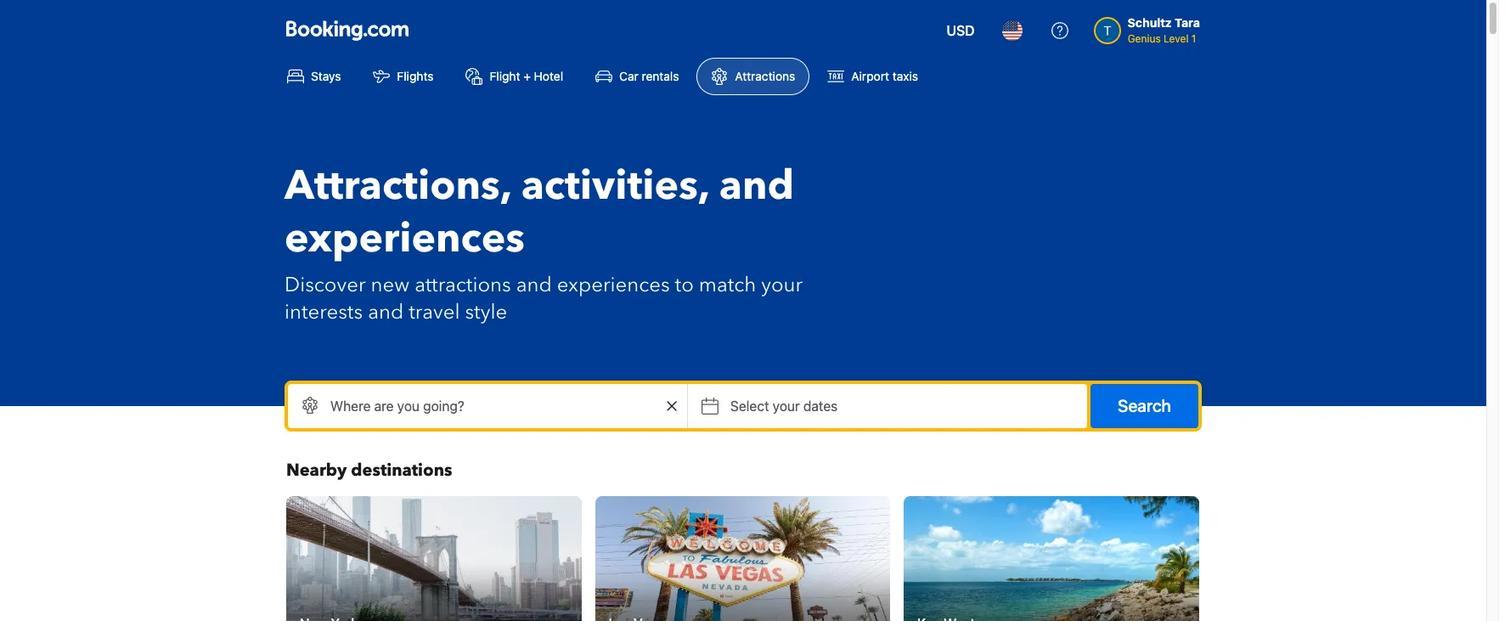 Task type: describe. For each thing, give the bounding box(es) containing it.
+
[[524, 69, 531, 83]]

airport taxis
[[852, 69, 918, 83]]

rentals
[[642, 69, 679, 83]]

your inside attractions, activities, and experiences discover new attractions and experiences to match your interests and travel style
[[761, 271, 803, 299]]

your account menu schultz tara genius level 1 element
[[1094, 8, 1207, 47]]

discover
[[285, 271, 366, 299]]

car rentals link
[[581, 58, 694, 95]]

attractions
[[735, 69, 795, 83]]

schultz tara genius level 1
[[1128, 15, 1200, 45]]

hotel
[[534, 69, 563, 83]]

style
[[465, 298, 507, 326]]

tara
[[1175, 15, 1200, 30]]

attractions,
[[285, 158, 511, 214]]

usd
[[947, 23, 975, 38]]

airport
[[852, 69, 890, 83]]

travel
[[409, 298, 460, 326]]

booking.com image
[[286, 20, 409, 41]]

car
[[619, 69, 639, 83]]

match
[[699, 271, 756, 299]]

search
[[1118, 396, 1172, 415]]

flights
[[397, 69, 434, 83]]

nearby destinations
[[286, 459, 452, 482]]

1 vertical spatial your
[[773, 398, 800, 414]]

interests
[[285, 298, 363, 326]]

Where are you going? search field
[[288, 384, 687, 428]]

las vegas image
[[595, 496, 891, 621]]

1 vertical spatial experiences
[[557, 271, 670, 299]]

0 vertical spatial experiences
[[285, 211, 525, 267]]

new
[[371, 271, 410, 299]]



Task type: vqa. For each thing, say whether or not it's contained in the screenshot.
DATES
yes



Task type: locate. For each thing, give the bounding box(es) containing it.
destinations
[[351, 459, 452, 482]]

experiences up "new"
[[285, 211, 525, 267]]

experiences left to
[[557, 271, 670, 299]]

experiences
[[285, 211, 525, 267], [557, 271, 670, 299]]

taxis
[[893, 69, 918, 83]]

attractions link
[[697, 58, 810, 95]]

your left the 'dates'
[[773, 398, 800, 414]]

airport taxis link
[[813, 58, 933, 95]]

to
[[675, 271, 694, 299]]

new york image
[[286, 496, 582, 621]]

usd button
[[937, 10, 985, 51]]

0 horizontal spatial and
[[368, 298, 404, 326]]

activities,
[[521, 158, 709, 214]]

car rentals
[[619, 69, 679, 83]]

key west image
[[904, 496, 1199, 621]]

2 horizontal spatial and
[[719, 158, 794, 214]]

level
[[1164, 32, 1189, 45]]

1 horizontal spatial and
[[516, 271, 552, 299]]

dates
[[804, 398, 838, 414]]

select your dates
[[731, 398, 838, 414]]

flight + hotel
[[490, 69, 563, 83]]

1
[[1192, 32, 1197, 45]]

flights link
[[359, 58, 448, 95]]

search button
[[1091, 384, 1199, 428]]

your
[[761, 271, 803, 299], [773, 398, 800, 414]]

1 horizontal spatial experiences
[[557, 271, 670, 299]]

schultz
[[1128, 15, 1172, 30]]

flight + hotel link
[[452, 58, 578, 95]]

attractions, activities, and experiences discover new attractions and experiences to match your interests and travel style
[[285, 158, 803, 326]]

0 horizontal spatial experiences
[[285, 211, 525, 267]]

stays link
[[273, 58, 355, 95]]

flight
[[490, 69, 520, 83]]

stays
[[311, 69, 341, 83]]

nearby
[[286, 459, 347, 482]]

attractions
[[415, 271, 511, 299]]

your right match
[[761, 271, 803, 299]]

genius
[[1128, 32, 1161, 45]]

and
[[719, 158, 794, 214], [516, 271, 552, 299], [368, 298, 404, 326]]

select
[[731, 398, 769, 414]]

0 vertical spatial your
[[761, 271, 803, 299]]



